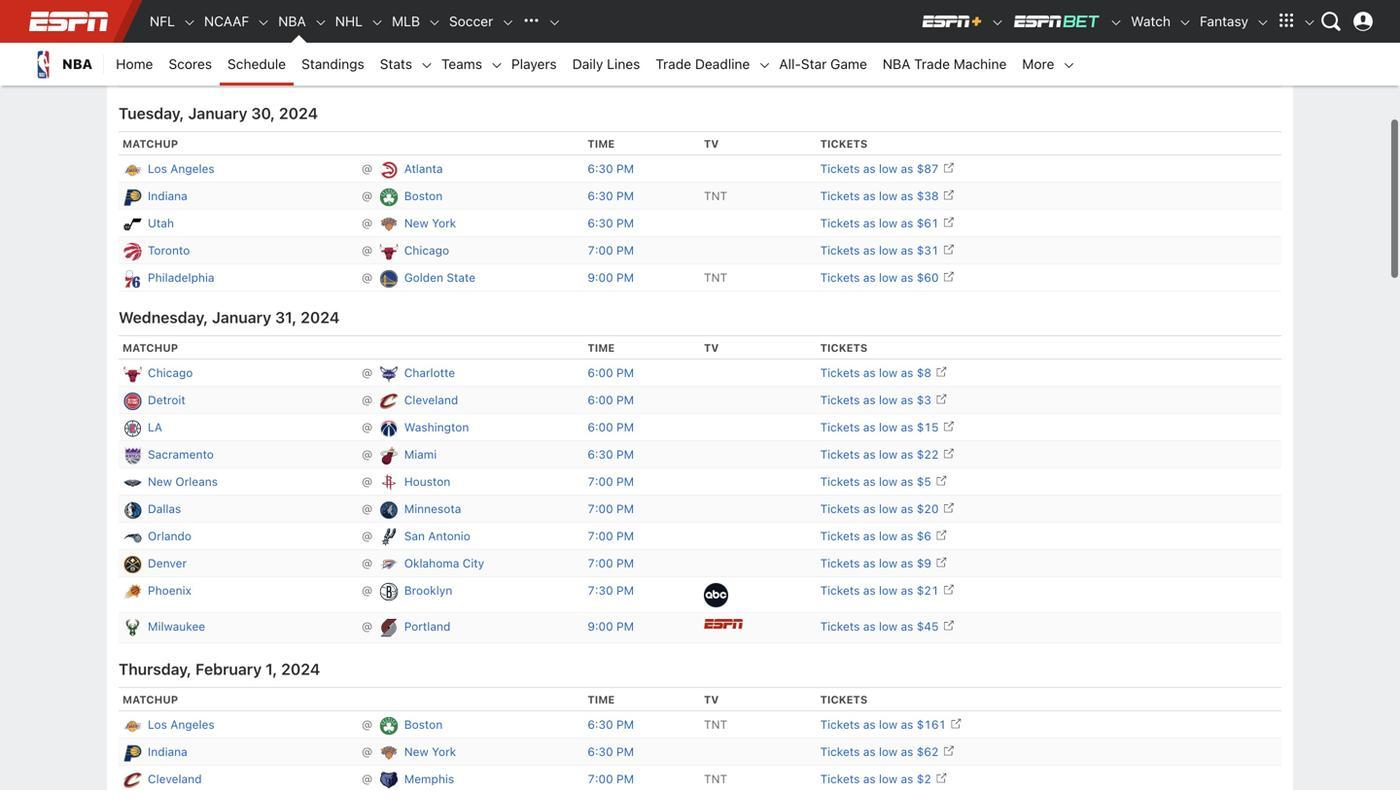 Task type: locate. For each thing, give the bounding box(es) containing it.
low inside the tickets as low as $62 "link"
[[879, 746, 898, 759]]

tickets as low as $61
[[820, 217, 939, 230]]

0 horizontal spatial chicago
[[148, 366, 193, 380]]

detroit
[[148, 394, 186, 407]]

chicago up golden
[[404, 244, 449, 257]]

low up the tickets as low as $62 "link"
[[879, 718, 898, 732]]

1 vertical spatial orlando
[[148, 530, 192, 543]]

2024 right 1,
[[281, 661, 320, 679]]

tickets for tuesday, january 30, 2024
[[820, 138, 868, 150]]

3 6:30 pm link from the top
[[588, 217, 634, 230]]

low inside tickets as low as $2 "link"
[[879, 773, 898, 787]]

18 pm from the top
[[617, 718, 634, 732]]

8 low from the top
[[879, 271, 898, 285]]

13 tickets from the top
[[820, 475, 860, 489]]

2 low from the top
[[879, 40, 898, 53]]

10 low from the top
[[879, 394, 898, 407]]

low up tickets as low as $60 link
[[879, 244, 898, 257]]

@ for the top chicago link
[[355, 244, 379, 257]]

0 vertical spatial time
[[588, 138, 615, 150]]

low for tickets as low as $2 "link"
[[879, 773, 898, 787]]

@ for brooklyn link
[[355, 584, 379, 598]]

miami
[[404, 448, 437, 462]]

portland for milwaukee
[[404, 620, 451, 634]]

low inside tickets as low as $87 "link"
[[879, 162, 898, 176]]

low for the tickets as low as $8 link
[[879, 366, 898, 380]]

time for thursday, february 1, 2024
[[588, 694, 615, 707]]

pm for 'minnesota' link
[[617, 503, 634, 516]]

1 vertical spatial $5
[[917, 475, 932, 489]]

1 6:00 from the top
[[588, 366, 613, 380]]

0 vertical spatial denver
[[404, 40, 443, 53]]

$8
[[917, 366, 932, 380]]

2 portland link from the top
[[404, 618, 451, 636]]

2 9:00 pm link from the top
[[588, 271, 634, 285]]

16 low from the top
[[879, 557, 898, 571]]

1 vertical spatial portland
[[404, 620, 451, 634]]

2 orlando link from the top
[[148, 527, 192, 546]]

as up tickets as low as $6
[[863, 503, 876, 516]]

0 vertical spatial new york
[[404, 217, 456, 230]]

tickets inside tickets as low as $21 link
[[820, 584, 860, 598]]

3 7:00 from the top
[[588, 503, 613, 516]]

orlando link for dallas
[[148, 10, 192, 28]]

8 pm from the top
[[617, 366, 634, 380]]

$13
[[917, 12, 939, 26]]

1 horizontal spatial denver link
[[404, 37, 443, 56]]

6 7:00 from the top
[[588, 773, 613, 787]]

new york link up golden
[[404, 214, 456, 233]]

tickets inside tickets as low as $161 link
[[820, 718, 860, 732]]

fantasy image
[[1257, 16, 1270, 29]]

7:00 for minnesota
[[588, 503, 613, 516]]

matchup
[[123, 138, 178, 150], [123, 342, 178, 355], [123, 694, 178, 707]]

0 vertical spatial 6:00 pm link
[[588, 366, 634, 380]]

0 horizontal spatial dallas
[[148, 503, 181, 516]]

2 $5 from the top
[[917, 475, 932, 489]]

tuesday, january 30, 2024
[[119, 104, 318, 123]]

indiana link down thursday, at the left bottom
[[148, 743, 188, 762]]

tickets for tickets as low as $45 link
[[820, 620, 860, 634]]

philadelphia up 'tuesday,'
[[148, 67, 214, 80]]

1 vertical spatial york
[[432, 746, 456, 759]]

$31
[[917, 244, 939, 257]]

york for utah
[[432, 217, 456, 230]]

1 vertical spatial tickets as low as $5
[[820, 475, 932, 489]]

boston link down "atlanta" link
[[404, 187, 443, 205]]

pm for the rightmost cleveland link
[[617, 394, 634, 407]]

low for tickets as low as $45 link
[[879, 620, 898, 634]]

los angeles for thursday,
[[148, 718, 215, 732]]

abc image
[[704, 584, 728, 608]]

york up golden state
[[432, 217, 456, 230]]

tickets
[[820, 138, 868, 150], [820, 342, 868, 355], [820, 694, 868, 707]]

1 vertical spatial los
[[148, 718, 167, 732]]

6:30 for tickets as low as $161
[[588, 718, 613, 732]]

0 vertical spatial philadelphia link
[[148, 64, 214, 83]]

20 tickets from the top
[[820, 746, 860, 759]]

nba inside global navigation element
[[278, 13, 306, 29]]

los for tuesday,
[[148, 162, 167, 176]]

1 vertical spatial 9:00 pm link
[[588, 271, 634, 285]]

trade inside trade deadline link
[[656, 56, 692, 72]]

star
[[801, 56, 827, 72]]

$6
[[917, 530, 932, 543]]

low for tickets as low as $87 "link"
[[879, 162, 898, 176]]

13 pm from the top
[[617, 503, 634, 516]]

tickets inside tickets as low as $15 link
[[820, 421, 860, 434]]

5 @ from the top
[[355, 189, 379, 203]]

18 tickets from the top
[[820, 620, 860, 634]]

tickets inside tickets as low as $6 link
[[820, 530, 860, 543]]

1 vertical spatial denver link
[[148, 555, 187, 573]]

0 vertical spatial 9:00
[[588, 67, 613, 80]]

0 vertical spatial los angeles link
[[148, 160, 215, 178]]

@ for portland link related to milwaukee
[[355, 620, 379, 634]]

17 tickets from the top
[[820, 584, 860, 598]]

milwaukee
[[148, 40, 205, 53], [148, 620, 205, 634]]

1 vertical spatial time
[[588, 342, 615, 355]]

tickets as low as $161 link
[[820, 717, 962, 732]]

1 6:00 pm from the top
[[588, 366, 634, 380]]

1 vertical spatial dallas link
[[148, 500, 181, 519]]

0 vertical spatial 6:00 pm
[[588, 366, 634, 380]]

$15
[[917, 421, 939, 434]]

2 7:00 from the top
[[588, 475, 613, 489]]

espn bet image
[[1110, 16, 1124, 29]]

phoenix
[[148, 584, 191, 598]]

january left '31,'
[[212, 309, 271, 327]]

@ for memphis link
[[355, 773, 379, 787]]

6:30 pm link for tickets as low as $161
[[588, 718, 634, 732]]

philadelphia link for portland
[[148, 64, 214, 83]]

low for tickets as low as $20 link
[[879, 503, 898, 516]]

4 7:00 pm link from the top
[[588, 530, 634, 543]]

$21
[[917, 584, 939, 598]]

2 time from the top
[[588, 342, 615, 355]]

tickets
[[820, 12, 860, 26], [820, 40, 860, 53], [820, 67, 860, 80], [820, 162, 860, 176], [820, 189, 860, 203], [820, 217, 860, 230], [820, 244, 860, 257], [820, 271, 860, 285], [820, 366, 860, 380], [820, 394, 860, 407], [820, 421, 860, 434], [820, 448, 860, 462], [820, 475, 860, 489], [820, 503, 860, 516], [820, 530, 860, 543], [820, 557, 860, 571], [820, 584, 860, 598], [820, 620, 860, 634], [820, 718, 860, 732], [820, 746, 860, 759], [820, 773, 860, 787]]

10 pm from the top
[[617, 421, 634, 434]]

new
[[404, 217, 429, 230], [148, 475, 172, 489], [404, 746, 429, 759]]

denver link up phoenix
[[148, 555, 187, 573]]

1 los angeles link from the top
[[148, 160, 215, 178]]

ncaaf image
[[257, 16, 271, 29]]

6:30 pm link for tickets as low as $22
[[588, 448, 634, 462]]

as left $62
[[901, 746, 914, 759]]

portland link for philadelphia
[[404, 64, 451, 83]]

0 vertical spatial 2024
[[279, 104, 318, 123]]

0 vertical spatial chicago link
[[404, 241, 449, 260]]

19 tickets from the top
[[820, 718, 860, 732]]

0 vertical spatial 9:00 pm link
[[588, 67, 634, 80]]

4 low from the top
[[879, 162, 898, 176]]

tickets as low as $61 link
[[820, 215, 955, 231]]

pm for houston link
[[617, 475, 634, 489]]

low inside tickets as low as $61 link
[[879, 217, 898, 230]]

1 vertical spatial cleveland link
[[148, 770, 202, 789]]

1 horizontal spatial nba link
[[271, 0, 314, 43]]

tickets inside tickets as low as $60 link
[[820, 271, 860, 285]]

philadelphia link up 'tuesday,'
[[148, 64, 214, 83]]

1 tickets from the top
[[820, 12, 860, 26]]

tickets inside tickets as low as $2 "link"
[[820, 773, 860, 787]]

2 6:30 pm link from the top
[[588, 189, 634, 203]]

low up tickets as low as $22 link
[[879, 421, 898, 434]]

orlando link up scores
[[148, 10, 192, 28]]

1 vertical spatial indiana
[[148, 746, 188, 759]]

january
[[188, 104, 247, 123], [212, 309, 271, 327]]

$5 for 7:00 pm
[[917, 475, 932, 489]]

1 vertical spatial chicago
[[148, 366, 193, 380]]

2 angeles from the top
[[170, 718, 215, 732]]

low for tickets as low as $60 link
[[879, 271, 898, 285]]

tnt for tickets as low as $161
[[704, 718, 728, 732]]

orlando link
[[148, 10, 192, 28], [148, 527, 192, 546]]

tickets as low as $5 link down tickets as low as $50
[[820, 65, 947, 81]]

1 trade from the left
[[656, 56, 692, 72]]

portland link
[[404, 64, 451, 83], [404, 618, 451, 636]]

1 horizontal spatial denver
[[404, 40, 443, 53]]

as down tickets as low as $50 link
[[901, 67, 914, 80]]

york up memphis link
[[432, 746, 456, 759]]

$60
[[917, 271, 939, 285]]

0 vertical spatial portland link
[[404, 64, 451, 83]]

watch image
[[1179, 16, 1192, 29]]

1 $5 from the top
[[917, 67, 932, 80]]

2 milwaukee link from the top
[[148, 618, 205, 636]]

1 vertical spatial new york
[[404, 746, 456, 759]]

more espn image
[[1272, 7, 1301, 36]]

tickets for tickets as low as $15 link at the right of the page
[[820, 421, 860, 434]]

trade inside nba trade machine link
[[914, 56, 950, 72]]

1 vertical spatial tickets as low as $5 link
[[820, 474, 947, 489]]

6:30 pm for tickets as low as $22
[[588, 448, 634, 462]]

7:00 pm link for san antonio
[[588, 530, 634, 543]]

1 horizontal spatial cleveland
[[404, 394, 458, 407]]

tickets inside tickets as low as $50 link
[[820, 40, 860, 53]]

tickets as low as $13
[[820, 12, 939, 26]]

tickets inside tickets as low as $87 "link"
[[820, 162, 860, 176]]

low inside tickets as low as $38 link
[[879, 189, 898, 203]]

schedule link
[[220, 43, 294, 86]]

1 7:00 pm link from the top
[[588, 244, 634, 257]]

0 vertical spatial new
[[404, 217, 429, 230]]

low inside the tickets as low as $8 link
[[879, 366, 898, 380]]

nba link left home link
[[19, 43, 104, 86]]

orlando up phoenix
[[148, 530, 192, 543]]

as up tickets as low as $2
[[863, 746, 876, 759]]

1 vertical spatial los angeles link
[[148, 716, 215, 734]]

2 6:00 pm from the top
[[588, 394, 634, 407]]

low inside tickets as low as $15 link
[[879, 421, 898, 434]]

january left 30,
[[188, 104, 247, 123]]

pm for washington "link"
[[617, 421, 634, 434]]

orlando up scores
[[148, 12, 192, 26]]

5 tickets from the top
[[820, 189, 860, 203]]

time for wednesday, january 31, 2024
[[588, 342, 615, 355]]

2 vertical spatial tickets
[[820, 694, 868, 707]]

6:30 pm link for tickets as low as $38
[[588, 189, 634, 203]]

0 vertical spatial chicago
[[404, 244, 449, 257]]

3 pm from the top
[[617, 162, 634, 176]]

4 tnt from the top
[[704, 773, 728, 787]]

2 vertical spatial matchup
[[123, 694, 178, 707]]

low inside tickets as low as $60 link
[[879, 271, 898, 285]]

2 6:30 pm from the top
[[588, 189, 634, 203]]

milwaukee for denver
[[148, 40, 205, 53]]

as up tickets as low as $31
[[863, 217, 876, 230]]

chicago link up the detroit link
[[148, 364, 193, 382]]

tickets as low as $50
[[820, 40, 939, 53]]

1 horizontal spatial chicago link
[[404, 241, 449, 260]]

2 vertical spatial 9:00 pm link
[[588, 620, 634, 634]]

tickets inside tickets as low as $20 link
[[820, 503, 860, 516]]

2 vertical spatial time
[[588, 694, 615, 707]]

9 tickets from the top
[[820, 366, 860, 380]]

boston link for los angeles
[[404, 716, 443, 734]]

trade down $50
[[914, 56, 950, 72]]

6:00
[[588, 366, 613, 380], [588, 394, 613, 407], [588, 421, 613, 434]]

los angeles link for tuesday,
[[148, 160, 215, 178]]

as left $161
[[901, 718, 914, 732]]

low down the tickets as low as $13 link
[[879, 40, 898, 53]]

tickets inside "tickets as low as $3" link
[[820, 394, 860, 407]]

watch link
[[1124, 0, 1179, 43]]

3 7:00 pm link from the top
[[588, 503, 634, 516]]

indiana up utah link
[[148, 189, 188, 203]]

3 matchup from the top
[[123, 694, 178, 707]]

1 boston link from the top
[[404, 187, 443, 205]]

0 vertical spatial milwaukee link
[[148, 37, 205, 56]]

0 vertical spatial orlando link
[[148, 10, 192, 28]]

philadelphia for golden state
[[148, 271, 214, 285]]

3 9:00 from the top
[[588, 620, 613, 634]]

0 vertical spatial new york link
[[404, 214, 456, 233]]

tv for wednesday, january 31, 2024
[[704, 342, 719, 355]]

2 portland from the top
[[404, 620, 451, 634]]

20 low from the top
[[879, 746, 898, 759]]

1 milwaukee link from the top
[[148, 37, 205, 56]]

new orleans
[[148, 475, 218, 489]]

0 vertical spatial 6:00
[[588, 366, 613, 380]]

nhl image
[[371, 16, 384, 29]]

low down tickets as low as $21 link at the right of the page
[[879, 620, 898, 634]]

new york link up memphis link
[[404, 743, 456, 762]]

16 @ from the top
[[355, 557, 379, 571]]

low up tickets as low as $15 link at the right of the page
[[879, 394, 898, 407]]

more sports image
[[548, 16, 561, 29]]

low up tickets as low as $6 link
[[879, 503, 898, 516]]

more
[[1023, 56, 1055, 72]]

2 7:00 pm link from the top
[[588, 475, 634, 489]]

chicago up the detroit link
[[148, 366, 193, 380]]

8:00 pm link
[[588, 40, 634, 53]]

indiana for thursday,
[[148, 746, 188, 759]]

tickets as low as $5 down tickets as low as $50
[[820, 67, 932, 80]]

6 6:30 from the top
[[588, 746, 613, 759]]

new york link for indiana
[[404, 743, 456, 762]]

wednesday, january 31, 2024
[[119, 309, 340, 327]]

12 @ from the top
[[355, 448, 379, 462]]

deadline
[[695, 56, 750, 72]]

4 7:00 pm from the top
[[588, 530, 634, 543]]

as left $21
[[901, 584, 914, 598]]

0 vertical spatial los
[[148, 162, 167, 176]]

$5 down $50
[[917, 67, 932, 80]]

boston
[[404, 189, 443, 203], [404, 718, 443, 732]]

21 @ from the top
[[355, 773, 379, 787]]

denver link up stats 'image'
[[404, 37, 443, 56]]

20 @ from the top
[[355, 746, 379, 759]]

0 horizontal spatial cleveland
[[148, 773, 202, 787]]

8 @ from the top
[[355, 271, 379, 285]]

tickets as low as $5 for 7:00 pm
[[820, 475, 932, 489]]

0 horizontal spatial trade
[[656, 56, 692, 72]]

0 vertical spatial boston
[[404, 189, 443, 203]]

0 vertical spatial philadelphia
[[148, 67, 214, 80]]

$61
[[917, 217, 939, 230]]

0 vertical spatial orlando
[[148, 12, 192, 26]]

low inside "tickets as low as $3" link
[[879, 394, 898, 407]]

19 low from the top
[[879, 718, 898, 732]]

21 tickets from the top
[[820, 773, 860, 787]]

1 matchup from the top
[[123, 138, 178, 150]]

6:30 pm for tickets as low as $161
[[588, 718, 634, 732]]

6:30
[[588, 162, 613, 176], [588, 189, 613, 203], [588, 217, 613, 230], [588, 448, 613, 462], [588, 718, 613, 732], [588, 746, 613, 759]]

2024 right 30,
[[279, 104, 318, 123]]

as up tickets as low as $50
[[863, 12, 876, 26]]

toronto link
[[148, 241, 190, 260]]

1 vertical spatial philadelphia
[[148, 271, 214, 285]]

low for tickets as low as $6 link
[[879, 530, 898, 543]]

los down thursday, at the left bottom
[[148, 718, 167, 732]]

3 time from the top
[[588, 694, 615, 707]]

milwaukee link down phoenix
[[148, 618, 205, 636]]

1 vertical spatial 6:00 pm link
[[588, 394, 634, 407]]

low up tickets as low as $50 link
[[879, 12, 898, 26]]

tickets as low as $21 link
[[820, 583, 955, 598]]

7:00 pm for oklahoma city
[[588, 557, 634, 571]]

$9
[[917, 557, 932, 571]]

portland link for milwaukee
[[404, 618, 451, 636]]

teams image
[[490, 59, 504, 72]]

1 6:30 pm from the top
[[588, 162, 634, 176]]

matchup for tuesday, january 30, 2024
[[123, 138, 178, 150]]

15 low from the top
[[879, 530, 898, 543]]

1 vertical spatial orlando link
[[148, 527, 192, 546]]

tickets up tickets as low as $161
[[820, 694, 868, 707]]

new york up golden
[[404, 217, 456, 230]]

milwaukee up scores
[[148, 40, 205, 53]]

tickets inside tickets as low as $22 link
[[820, 448, 860, 462]]

3 6:00 from the top
[[588, 421, 613, 434]]

as down tickets as low as $9
[[863, 584, 876, 598]]

0 vertical spatial $5
[[917, 67, 932, 80]]

low down tickets as low as $50 link
[[879, 67, 898, 80]]

9 @ from the top
[[355, 366, 379, 380]]

angeles for january
[[170, 162, 215, 176]]

8:00 pm
[[588, 40, 634, 53]]

2 vertical spatial 9:00 pm
[[588, 620, 634, 634]]

trade deadline
[[656, 56, 750, 72]]

1 boston from the top
[[404, 189, 443, 203]]

angeles for february
[[170, 718, 215, 732]]

golden state
[[404, 271, 476, 285]]

low for tickets as low as $9 link
[[879, 557, 898, 571]]

nba
[[278, 13, 306, 29], [62, 56, 93, 72], [883, 56, 911, 72], [704, 67, 728, 80]]

york
[[432, 217, 456, 230], [432, 746, 456, 759]]

3 @ from the top
[[355, 67, 379, 80]]

2024
[[279, 104, 318, 123], [301, 309, 340, 327], [281, 661, 320, 679]]

low inside tickets as low as $45 link
[[879, 620, 898, 634]]

2 vertical spatial 6:00
[[588, 421, 613, 434]]

19 @ from the top
[[355, 718, 379, 732]]

low up the tickets as low as $31 link
[[879, 217, 898, 230]]

1 vertical spatial 9:00
[[588, 271, 613, 285]]

2024 for tuesday, january 30, 2024
[[279, 104, 318, 123]]

tickets for tickets as low as $20 link
[[820, 503, 860, 516]]

low inside tickets as low as $6 link
[[879, 530, 898, 543]]

low for the tickets as low as $62 "link"
[[879, 746, 898, 759]]

@ for new york link related to utah
[[355, 217, 379, 230]]

pm for memphis link
[[617, 773, 634, 787]]

orlando link for san antonio
[[148, 527, 192, 546]]

matchup for thursday, february 1, 2024
[[123, 694, 178, 707]]

0 horizontal spatial denver link
[[148, 555, 187, 573]]

home
[[116, 56, 153, 72]]

indiana down thursday, at the left bottom
[[148, 746, 188, 759]]

4 6:30 from the top
[[588, 448, 613, 462]]

nba link up schedule
[[271, 0, 314, 43]]

2 tickets from the top
[[820, 342, 868, 355]]

low inside tickets as low as $20 link
[[879, 503, 898, 516]]

teams
[[442, 56, 482, 72]]

9:00 pm link for nba tv
[[588, 67, 634, 80]]

1 vertical spatial milwaukee link
[[148, 618, 205, 636]]

boston link for indiana
[[404, 187, 443, 205]]

1 vertical spatial 6:00 pm
[[588, 394, 634, 407]]

0 horizontal spatial denver
[[148, 557, 187, 571]]

0 vertical spatial matchup
[[123, 138, 178, 150]]

1 7:00 from the top
[[588, 244, 613, 257]]

low inside the tickets as low as $13 link
[[879, 12, 898, 26]]

7:00 pm link for oklahoma city
[[588, 557, 634, 571]]

espn plus image
[[991, 16, 1005, 29]]

as down tickets as low as $50
[[863, 67, 876, 80]]

1 vertical spatial cleveland
[[148, 773, 202, 787]]

0 vertical spatial tickets as low as $5
[[820, 67, 932, 80]]

$22
[[917, 448, 939, 462]]

6:00 pm
[[588, 366, 634, 380], [588, 394, 634, 407], [588, 421, 634, 434]]

12 tickets from the top
[[820, 448, 860, 462]]

tickets inside tickets as low as $9 link
[[820, 557, 860, 571]]

dallas right "nhl" icon
[[404, 12, 438, 26]]

1 vertical spatial angeles
[[170, 718, 215, 732]]

1 vertical spatial 2024
[[301, 309, 340, 327]]

1 pm from the top
[[617, 40, 634, 53]]

milwaukee link up scores
[[148, 37, 205, 56]]

indiana
[[148, 189, 188, 203], [148, 746, 188, 759]]

0 vertical spatial january
[[188, 104, 247, 123]]

new for utah
[[404, 217, 429, 230]]

brooklyn link
[[404, 582, 452, 600]]

as down tickets as low as $3
[[863, 421, 876, 434]]

los angeles down thursday, at the left bottom
[[148, 718, 215, 732]]

philadelphia link down toronto
[[148, 269, 214, 287]]

1 vertical spatial los angeles
[[148, 718, 215, 732]]

0 vertical spatial portland
[[404, 67, 451, 80]]

as left '$13'
[[901, 12, 914, 26]]

denver up stats 'image'
[[404, 40, 443, 53]]

tickets as low as $20 link
[[820, 501, 955, 517]]

orlando link up phoenix
[[148, 527, 192, 546]]

@ for the rightmost cleveland link
[[355, 394, 379, 407]]

los up utah link
[[148, 162, 167, 176]]

tickets up tickets as low as $87
[[820, 138, 868, 150]]

0 vertical spatial york
[[432, 217, 456, 230]]

1 vertical spatial tickets
[[820, 342, 868, 355]]

1 vertical spatial portland link
[[404, 618, 451, 636]]

0 vertical spatial 9:00 pm
[[588, 67, 634, 80]]

as
[[863, 12, 876, 26], [901, 12, 914, 26], [863, 40, 876, 53], [901, 40, 914, 53], [863, 67, 876, 80], [901, 67, 914, 80], [863, 162, 876, 176], [901, 162, 914, 176], [863, 189, 876, 203], [901, 189, 914, 203], [863, 217, 876, 230], [901, 217, 914, 230], [863, 244, 876, 257], [901, 244, 914, 257], [863, 271, 876, 285], [901, 271, 914, 285], [863, 366, 876, 380], [901, 366, 914, 380], [863, 394, 876, 407], [901, 394, 914, 407], [863, 421, 876, 434], [901, 421, 914, 434], [863, 448, 876, 462], [901, 448, 914, 462], [863, 475, 876, 489], [901, 475, 914, 489], [863, 503, 876, 516], [901, 503, 914, 516], [863, 530, 876, 543], [901, 530, 914, 543], [863, 557, 876, 571], [901, 557, 914, 571], [863, 584, 876, 598], [901, 584, 914, 598], [863, 620, 876, 634], [901, 620, 914, 634], [863, 718, 876, 732], [901, 718, 914, 732], [863, 746, 876, 759], [901, 746, 914, 759], [863, 773, 876, 787], [901, 773, 914, 787]]

1 tnt from the top
[[704, 189, 728, 203]]

1 7:00 pm from the top
[[588, 244, 634, 257]]

1 york from the top
[[432, 217, 456, 230]]

9 low from the top
[[879, 366, 898, 380]]

14 low from the top
[[879, 503, 898, 516]]

tickets inside tickets as low as $61 link
[[820, 217, 860, 230]]

0 vertical spatial tickets
[[820, 138, 868, 150]]

2 los from the top
[[148, 718, 167, 732]]

6:00 for charlotte
[[588, 366, 613, 380]]

1 vertical spatial new york link
[[404, 743, 456, 762]]

tickets inside tickets as low as $45 link
[[820, 620, 860, 634]]

pm for the miami link
[[617, 448, 634, 462]]

@ for oklahoma city link
[[355, 557, 379, 571]]

0 vertical spatial dallas
[[404, 12, 438, 26]]

2 indiana from the top
[[148, 746, 188, 759]]

1 philadelphia from the top
[[148, 67, 214, 80]]

6:30 pm link
[[588, 162, 634, 176], [588, 189, 634, 203], [588, 217, 634, 230], [588, 448, 634, 462], [588, 718, 634, 732], [588, 746, 634, 759]]

los angeles link down thursday, at the left bottom
[[148, 716, 215, 734]]

as left the "$6"
[[901, 530, 914, 543]]

10 tickets from the top
[[820, 394, 860, 407]]

2 vertical spatial new
[[404, 746, 429, 759]]

low down the tickets as low as $31 link
[[879, 271, 898, 285]]

los angeles up utah link
[[148, 162, 215, 176]]

@ for san antonio link
[[355, 530, 379, 543]]

tickets for tickets as low as $61 link
[[820, 217, 860, 230]]

as down tickets as low as $31
[[863, 271, 876, 285]]

low down the tickets as low as $62 "link"
[[879, 773, 898, 787]]

0 horizontal spatial chicago link
[[148, 364, 193, 382]]

5 7:00 from the top
[[588, 557, 613, 571]]

matchup down 'tuesday,'
[[123, 138, 178, 150]]

as down tickets as low as $6
[[863, 557, 876, 571]]

dallas
[[404, 12, 438, 26], [148, 503, 181, 516]]

tickets as low as $161
[[820, 718, 946, 732]]

low for tickets as low as $22 link
[[879, 448, 898, 462]]

low inside tickets as low as $22 link
[[879, 448, 898, 462]]

0 vertical spatial cleveland link
[[404, 391, 458, 410]]

12 pm from the top
[[617, 475, 634, 489]]

3 tickets from the top
[[820, 67, 860, 80]]

stats image
[[420, 59, 434, 72]]

tickets as low as $5 down the tickets as low as $22 at the bottom right of page
[[820, 475, 932, 489]]

low up "tickets as low as $3" link
[[879, 366, 898, 380]]

tickets inside tickets as low as $38 link
[[820, 189, 860, 203]]

3 9:00 pm from the top
[[588, 620, 634, 634]]

low up tickets as low as $20 link
[[879, 475, 898, 489]]

low up tickets as low as $38 link
[[879, 162, 898, 176]]

4 6:30 pm from the top
[[588, 448, 634, 462]]

0 vertical spatial dallas link
[[404, 10, 438, 28]]

tickets as low as $6 link
[[820, 528, 947, 544]]

tickets as low as $20
[[820, 503, 939, 516]]

6:00 pm link
[[588, 366, 634, 380], [588, 394, 634, 407], [588, 421, 634, 434]]

daily lines
[[573, 56, 640, 72]]

oklahoma city
[[404, 557, 485, 571]]

as down the tickets as low as $22 at the bottom right of page
[[863, 475, 876, 489]]

1 vertical spatial matchup
[[123, 342, 178, 355]]

as left $20
[[901, 503, 914, 516]]

1 @ from the top
[[355, 12, 379, 26]]

17 @ from the top
[[355, 584, 379, 598]]

low inside tickets as low as $9 link
[[879, 557, 898, 571]]

new york up memphis link
[[404, 746, 456, 759]]

30,
[[251, 104, 275, 123]]

0 vertical spatial milwaukee
[[148, 40, 205, 53]]

nba trade machine link
[[875, 43, 1015, 86]]

2 vertical spatial 6:00 pm
[[588, 421, 634, 434]]

17 low from the top
[[879, 584, 898, 598]]

schedule
[[228, 56, 286, 72]]

1 vertical spatial january
[[212, 309, 271, 327]]

2024 for thursday, february 1, 2024
[[281, 661, 320, 679]]

@ for new york link corresponding to indiana
[[355, 746, 379, 759]]

1 vertical spatial indiana link
[[148, 743, 188, 762]]

milwaukee down phoenix
[[148, 620, 205, 634]]

global navigation element
[[19, 0, 1381, 43]]

7:00 pm for chicago
[[588, 244, 634, 257]]

0 horizontal spatial dallas link
[[148, 500, 181, 519]]

tickets inside "link"
[[820, 746, 860, 759]]

atlanta
[[404, 162, 443, 176]]

7:00 pm
[[588, 244, 634, 257], [588, 475, 634, 489], [588, 503, 634, 516], [588, 530, 634, 543], [588, 557, 634, 571], [588, 773, 634, 787]]

6:00 pm link for cleveland
[[588, 394, 634, 407]]

1 vertical spatial boston
[[404, 718, 443, 732]]

@ for los angeles boston "link"
[[355, 718, 379, 732]]

home link
[[108, 43, 161, 86]]

matchup down wednesday,
[[123, 342, 178, 355]]

1 vertical spatial denver
[[148, 557, 187, 571]]

city
[[463, 557, 485, 571]]

3 6:30 from the top
[[588, 217, 613, 230]]

as down tickets as low as $15
[[863, 448, 876, 462]]

indiana link up utah link
[[148, 187, 188, 205]]

los angeles
[[148, 162, 215, 176], [148, 718, 215, 732]]

trade
[[656, 56, 692, 72], [914, 56, 950, 72]]

6 6:30 pm link from the top
[[588, 746, 634, 759]]

1 6:30 from the top
[[588, 162, 613, 176]]

3 tickets from the top
[[820, 694, 868, 707]]

la link
[[148, 418, 162, 437]]

low inside tickets as low as $21 link
[[879, 584, 898, 598]]

low inside tickets as low as $161 link
[[879, 718, 898, 732]]

1 new york link from the top
[[404, 214, 456, 233]]

2 boston from the top
[[404, 718, 443, 732]]

low inside tickets as low as $50 link
[[879, 40, 898, 53]]

1 vertical spatial dallas
[[148, 503, 181, 516]]

low up tickets as low as $21 link at the right of the page
[[879, 557, 898, 571]]

1 vertical spatial philadelphia link
[[148, 269, 214, 287]]

nhl
[[335, 13, 363, 29]]

9 pm from the top
[[617, 394, 634, 407]]

oklahoma
[[404, 557, 459, 571]]

espn+ image
[[921, 14, 983, 29]]

low down tickets as low as $9 link
[[879, 584, 898, 598]]

philadelphia link
[[148, 64, 214, 83], [148, 269, 214, 287]]

tv for tuesday, january 30, 2024
[[704, 138, 719, 150]]

6:30 pm link for tickets as low as $62
[[588, 746, 634, 759]]

more espn image
[[1303, 16, 1317, 29]]

0 vertical spatial indiana link
[[148, 187, 188, 205]]

low inside the tickets as low as $31 link
[[879, 244, 898, 257]]

2 indiana link from the top
[[148, 743, 188, 762]]



Task type: vqa. For each thing, say whether or not it's contained in the screenshot.


Task type: describe. For each thing, give the bounding box(es) containing it.
8:00
[[588, 40, 613, 53]]

new york link for utah
[[404, 214, 456, 233]]

fantasy link
[[1192, 0, 1257, 43]]

nba trade machine
[[883, 56, 1007, 72]]

milwaukee for portland
[[148, 620, 205, 634]]

tickets for tickets as low as $5 link associated with 9:00 pm
[[820, 67, 860, 80]]

6:00 pm for charlotte
[[588, 366, 634, 380]]

low for tickets as low as $50 link
[[879, 40, 898, 53]]

tickets for the tickets as low as $62 "link"
[[820, 746, 860, 759]]

los angeles link for thursday,
[[148, 716, 215, 734]]

new orleans link
[[148, 473, 218, 491]]

new for indiana
[[404, 746, 429, 759]]

nba left trade deadline icon
[[704, 67, 728, 80]]

$62
[[917, 746, 939, 759]]

york for indiana
[[432, 746, 456, 759]]

nba image
[[314, 16, 328, 29]]

pm for philadelphia's portland link
[[617, 67, 634, 80]]

tickets as low as $8 link
[[820, 365, 947, 380]]

9:00 for tnt
[[588, 271, 613, 285]]

tickets as low as $3 link
[[820, 392, 947, 408]]

as up tickets as low as $20 link
[[901, 475, 914, 489]]

31,
[[275, 309, 297, 327]]

9:00 pm for tnt
[[588, 271, 634, 285]]

$50
[[917, 40, 939, 53]]

lines
[[607, 56, 640, 72]]

tickets as low as $6
[[820, 530, 932, 543]]

tickets as low as $45 link
[[820, 619, 955, 634]]

more image
[[1062, 59, 1076, 72]]

matchup for wednesday, january 31, 2024
[[123, 342, 178, 355]]

low for the tickets as low as $13 link
[[879, 12, 898, 26]]

los angeles for tuesday,
[[148, 162, 215, 176]]

tickets for tickets as low as $6 link
[[820, 530, 860, 543]]

players
[[512, 56, 557, 72]]

tickets for "tickets as low as $3" link
[[820, 394, 860, 407]]

$38
[[917, 189, 939, 203]]

6 pm from the top
[[617, 244, 634, 257]]

6:30 pm for tickets as low as $87
[[588, 162, 634, 176]]

tickets for the tickets as low as $13 link
[[820, 12, 860, 26]]

detroit link
[[148, 391, 186, 410]]

low for the tickets as low as $31 link
[[879, 244, 898, 257]]

7:00 pm link for memphis
[[588, 773, 634, 787]]

tickets as low as $21
[[820, 584, 939, 598]]

as left the $60
[[901, 271, 914, 285]]

sacramento
[[148, 448, 214, 462]]

7:00 for oklahoma city
[[588, 557, 613, 571]]

portland for philadelphia
[[404, 67, 451, 80]]

players link
[[504, 43, 565, 86]]

@ for houston link
[[355, 475, 379, 489]]

7:00 pm link for houston
[[588, 475, 634, 489]]

as left $87
[[901, 162, 914, 176]]

7:00 for chicago
[[588, 244, 613, 257]]

utah
[[148, 217, 174, 230]]

all-star game
[[779, 56, 867, 72]]

6:30 for tickets as low as $38
[[588, 189, 613, 203]]

@ for golden state link at the top left of page
[[355, 271, 379, 285]]

more link
[[1015, 43, 1062, 86]]

6:30 pm link for tickets as low as $87
[[588, 162, 634, 176]]

tickets as low as $15
[[820, 421, 939, 434]]

as left $9
[[901, 557, 914, 571]]

$3
[[917, 394, 932, 407]]

0 horizontal spatial cleveland link
[[148, 770, 202, 789]]

as up tickets as low as $3
[[863, 366, 876, 380]]

tnt for tickets as low as $60
[[704, 271, 728, 285]]

as left $8 on the top of the page
[[901, 366, 914, 380]]

tickets as low as $31 link
[[820, 242, 955, 258]]

0 vertical spatial denver link
[[404, 37, 443, 56]]

tickets for tickets as low as $22 link
[[820, 448, 860, 462]]

7:30 pm link
[[588, 584, 634, 598]]

3 low from the top
[[879, 67, 898, 80]]

as up game
[[863, 40, 876, 53]]

tickets as low as $3
[[820, 394, 932, 407]]

7:00 pm link for minnesota
[[588, 503, 634, 516]]

stats link
[[372, 43, 420, 86]]

golden state link
[[404, 269, 476, 287]]

all-
[[779, 56, 801, 72]]

1 horizontal spatial cleveland link
[[404, 391, 458, 410]]

as down the tickets as low as $21
[[863, 620, 876, 634]]

pm for portland link related to milwaukee
[[617, 620, 634, 634]]

as down tickets as low as $61
[[863, 244, 876, 257]]

9:00 pm for nba tv
[[588, 67, 634, 80]]

tickets as low as $45
[[820, 620, 939, 634]]

6:30 pm for tickets as low as $38
[[588, 189, 634, 203]]

3 9:00 pm link from the top
[[588, 620, 634, 634]]

toronto
[[148, 244, 190, 257]]

time for tuesday, january 30, 2024
[[588, 138, 615, 150]]

13 low from the top
[[879, 475, 898, 489]]

as left $22
[[901, 448, 914, 462]]

pm for charlotte link
[[617, 366, 634, 380]]

scores link
[[161, 43, 220, 86]]

tickets as low as $87 link
[[820, 161, 955, 176]]

san antonio link
[[404, 527, 471, 546]]

nba left the home
[[62, 56, 93, 72]]

trade deadline image
[[758, 59, 772, 72]]

$87
[[917, 162, 939, 176]]

pm for oklahoma city link
[[617, 557, 634, 571]]

tuesday,
[[119, 104, 184, 123]]

$161
[[917, 718, 946, 732]]

as up tickets as low as $62
[[863, 718, 876, 732]]

january for tuesday,
[[188, 104, 247, 123]]

7:00 for houston
[[588, 475, 613, 489]]

as up tickets as low as $38
[[863, 162, 876, 176]]

boston for los angeles
[[404, 718, 443, 732]]

all-star game link
[[772, 43, 875, 86]]

0 vertical spatial cleveland
[[404, 394, 458, 407]]

tickets as low as $60 link
[[820, 269, 955, 285]]

espn more sports home page image
[[517, 7, 546, 36]]

espn image
[[704, 620, 743, 629]]

tickets as low as $9
[[820, 557, 932, 571]]

tickets as low as $13 link
[[820, 11, 955, 26]]

@ for philadelphia's portland link
[[355, 67, 379, 80]]

@ for charlotte link
[[355, 366, 379, 380]]

1 vertical spatial chicago link
[[148, 364, 193, 382]]

as left $50
[[901, 40, 914, 53]]

houston
[[404, 475, 451, 489]]

tickets as low as $62 link
[[820, 744, 955, 760]]

low for tickets as low as $161 link
[[879, 718, 898, 732]]

san antonio
[[404, 530, 471, 543]]

tickets as low as $87
[[820, 162, 939, 176]]

6:00 for washington
[[588, 421, 613, 434]]

orlando for dallas
[[148, 12, 192, 26]]

pm for new york link related to utah
[[617, 217, 634, 230]]

fantasy
[[1200, 13, 1249, 29]]

tickets for tickets as low as $9 link
[[820, 557, 860, 571]]

tickets as low as $2 link
[[820, 771, 947, 787]]

machine
[[954, 56, 1007, 72]]

charlotte link
[[404, 364, 455, 382]]

9:00 for nba tv
[[588, 67, 613, 80]]

tickets as low as $5 link for 7:00 pm
[[820, 474, 947, 489]]

as left $15
[[901, 421, 914, 434]]

tickets as low as $22 link
[[820, 447, 955, 462]]

tickets as low as $9 link
[[820, 555, 947, 571]]

as left $61
[[901, 217, 914, 230]]

tickets for the tickets as low as $31 link
[[820, 244, 860, 257]]

atlanta link
[[404, 160, 443, 178]]

7:30
[[588, 584, 613, 598]]

espn bet image
[[1013, 14, 1102, 29]]

san
[[404, 530, 425, 543]]

tickets as low as $22
[[820, 448, 939, 462]]

2024 for wednesday, january 31, 2024
[[301, 309, 340, 327]]

1 vertical spatial new
[[148, 475, 172, 489]]

mlb image
[[428, 16, 442, 29]]

thursday,
[[119, 661, 192, 679]]

as up tickets as low as $61
[[863, 189, 876, 203]]

game
[[831, 56, 867, 72]]

orleans
[[175, 475, 218, 489]]

utah link
[[148, 214, 174, 233]]

7:30 pm
[[588, 584, 634, 598]]

stats
[[380, 56, 412, 72]]

as left the $45
[[901, 620, 914, 634]]

soccer image
[[501, 16, 515, 29]]

tickets for tickets as low as $50 link
[[820, 40, 860, 53]]

tickets for thursday, february 1, 2024
[[820, 694, 868, 707]]

@ for indiana boston "link"
[[355, 189, 379, 203]]

daily lines link
[[565, 43, 648, 86]]

$45
[[917, 620, 939, 634]]

6:30 for tickets as low as $22
[[588, 448, 613, 462]]

orlando for san antonio
[[148, 530, 192, 543]]

6:00 pm for cleveland
[[588, 394, 634, 407]]

golden
[[404, 271, 444, 285]]

7:00 pm link for chicago
[[588, 244, 634, 257]]

as left "$31"
[[901, 244, 914, 257]]

indiana link for tuesday,
[[148, 187, 188, 205]]

tickets as low as $60
[[820, 271, 939, 285]]

$20
[[917, 503, 939, 516]]

tickets for tickets as low as $2 "link"
[[820, 773, 860, 787]]

january for wednesday,
[[212, 309, 271, 327]]

tickets for tickets as low as $38 link
[[820, 189, 860, 203]]

memphis link
[[404, 770, 454, 789]]

denver for bottom denver link
[[148, 557, 187, 571]]

1 horizontal spatial dallas
[[404, 12, 438, 26]]

philadelphia link for golden state
[[148, 269, 214, 287]]

1 horizontal spatial chicago
[[404, 244, 449, 257]]

$2
[[917, 773, 932, 787]]

tickets for tickets as low as $161 link
[[820, 718, 860, 732]]

philadelphia for portland
[[148, 67, 214, 80]]

soccer link
[[442, 0, 501, 43]]

nba down tickets as low as $50 link
[[883, 56, 911, 72]]

low for tickets as low as $38 link
[[879, 189, 898, 203]]

milwaukee link for denver
[[148, 37, 205, 56]]

oklahoma city link
[[404, 555, 485, 573]]

houston link
[[404, 473, 451, 491]]

as up tickets as low as $9
[[863, 530, 876, 543]]

as left $38
[[901, 189, 914, 203]]

tnt for tickets as low as $2
[[704, 773, 728, 787]]

profile management image
[[1354, 12, 1373, 31]]

nhl link
[[328, 0, 371, 43]]

low for tickets as low as $61 link
[[879, 217, 898, 230]]

soccer
[[449, 13, 493, 29]]

tickets as low as $5 link for 9:00 pm
[[820, 65, 947, 81]]

6:30 pm for tickets as low as $61
[[588, 217, 634, 230]]

tickets as low as $50 link
[[820, 38, 955, 54]]

tickets as low as $2
[[820, 773, 932, 787]]

tickets as low as $62
[[820, 746, 939, 759]]

1 horizontal spatial dallas link
[[404, 10, 438, 28]]

nfl
[[150, 13, 175, 29]]

nfl image
[[183, 16, 196, 29]]

0 horizontal spatial nba link
[[19, 43, 104, 86]]

6:30 for tickets as low as $87
[[588, 162, 613, 176]]

scores
[[169, 56, 212, 72]]

pm for new york link corresponding to indiana
[[617, 746, 634, 759]]

as left $3 on the right of the page
[[901, 394, 914, 407]]

boston for indiana
[[404, 189, 443, 203]]

as left $2
[[901, 773, 914, 787]]

as down tickets as low as $62
[[863, 773, 876, 787]]

indiana for tuesday,
[[148, 189, 188, 203]]

tickets for wednesday, january 31, 2024
[[820, 342, 868, 355]]

6:00 pm for washington
[[588, 421, 634, 434]]

as down tickets as low as $8 on the top right of page
[[863, 394, 876, 407]]



